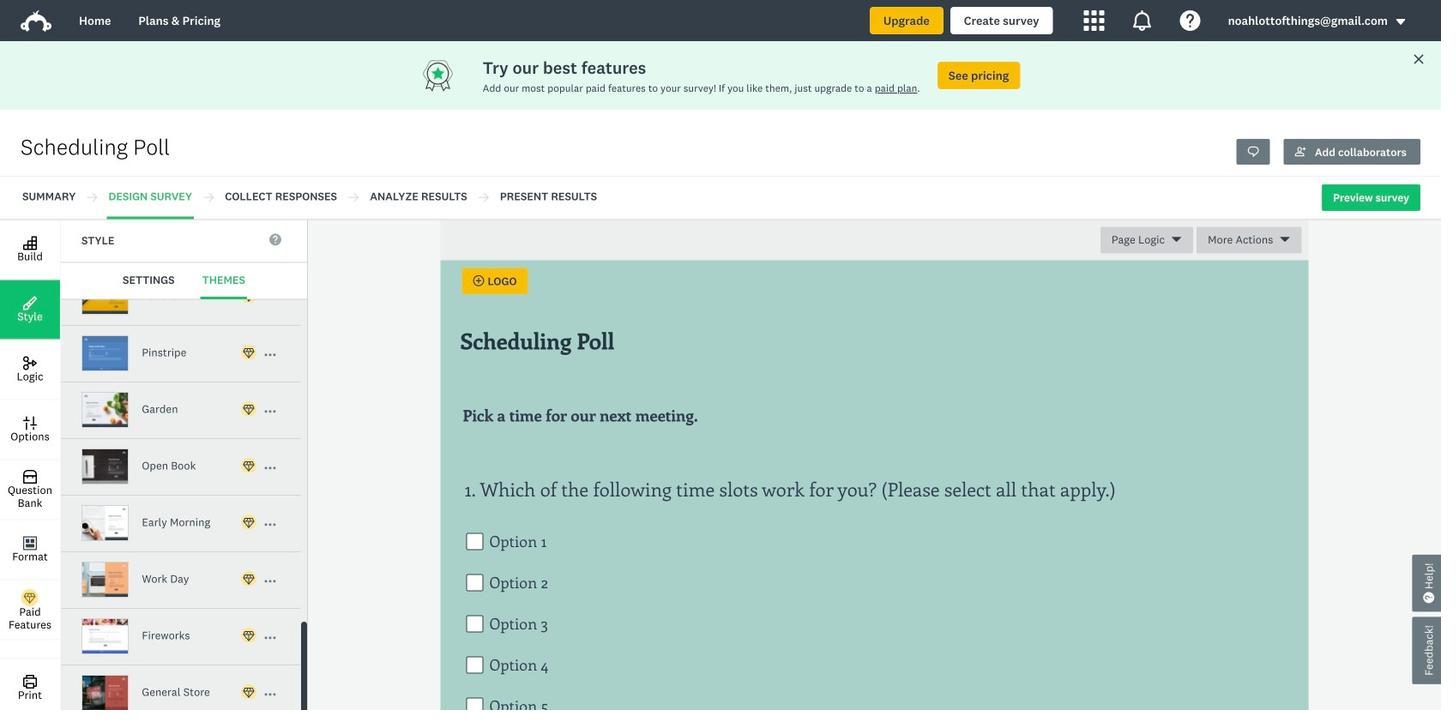 Task type: vqa. For each thing, say whether or not it's contained in the screenshot.
'Enter the street address' Text Field
no



Task type: describe. For each thing, give the bounding box(es) containing it.
rewards image
[[421, 58, 483, 93]]

2 products icon image from the left
[[1132, 10, 1153, 31]]

help icon image
[[1180, 10, 1201, 31]]

dropdown arrow image
[[1395, 16, 1407, 28]]



Task type: locate. For each thing, give the bounding box(es) containing it.
1 products icon image from the left
[[1084, 10, 1105, 31]]

0 horizontal spatial products icon image
[[1084, 10, 1105, 31]]

1 horizontal spatial products icon image
[[1132, 10, 1153, 31]]

products icon image
[[1084, 10, 1105, 31], [1132, 10, 1153, 31]]

surveymonkey logo image
[[21, 10, 51, 32]]



